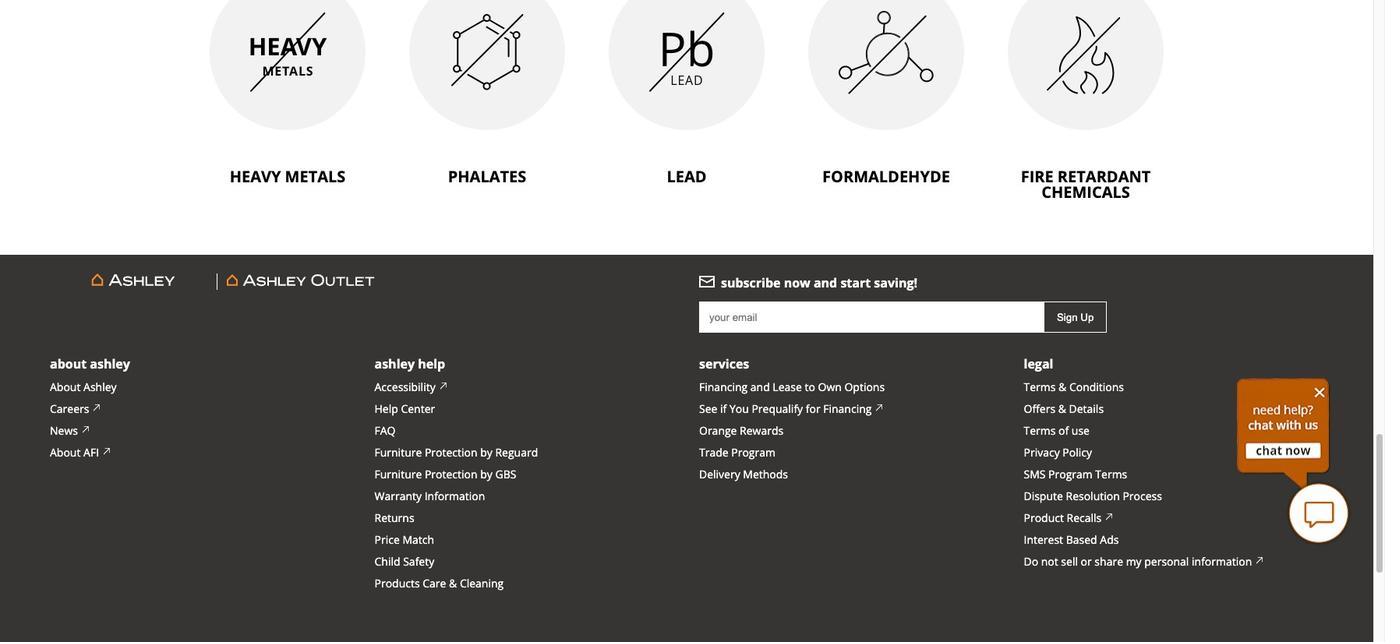 Task type: describe. For each thing, give the bounding box(es) containing it.
up
[[1080, 312, 1094, 323]]

financing inside "link"
[[823, 402, 872, 416]]

chat bubble mobile view image
[[1288, 482, 1350, 545]]

help center link
[[375, 402, 435, 417]]

delivery
[[699, 467, 740, 482]]

faq
[[375, 423, 396, 438]]

see
[[699, 402, 717, 416]]

personal
[[1144, 554, 1189, 569]]

options
[[844, 380, 885, 395]]

interest based ads link
[[1024, 532, 1119, 548]]

dialogue message for liveperson image
[[1237, 378, 1330, 490]]

products
[[375, 576, 420, 591]]

metals
[[285, 166, 346, 187]]

offers & details link
[[1024, 402, 1104, 417]]

about for about afi link
[[50, 445, 81, 460]]

phalates
[[448, 166, 526, 187]]

care
[[423, 576, 446, 591]]

dispute resolution process link
[[1024, 489, 1162, 504]]

sign up
[[1057, 312, 1094, 323]]

financing and lease to own options link
[[699, 380, 885, 395]]

see if you prequalify for financing
[[699, 402, 872, 416]]

trade
[[699, 445, 728, 460]]

2 by from the top
[[480, 467, 492, 482]]

0 horizontal spatial financing
[[699, 380, 748, 395]]

program inside orange rewards trade program delivery methods
[[731, 445, 775, 460]]

cleaning
[[460, 576, 504, 591]]

heavy metals
[[230, 166, 346, 187]]

ashley up about ashley link
[[90, 356, 130, 373]]

price match link
[[375, 532, 434, 548]]

safety
[[403, 554, 434, 569]]

prequalify
[[752, 402, 803, 416]]

subscribe now and start saving!
[[721, 275, 917, 292]]

recalls
[[1067, 511, 1102, 525]]

product recalls
[[1024, 511, 1102, 525]]

see if you prequalify for financing link
[[699, 402, 884, 417]]

returns
[[375, 511, 414, 525]]

sms
[[1024, 467, 1046, 482]]

based
[[1066, 532, 1097, 547]]

subscribe
[[721, 275, 781, 292]]

news link
[[50, 423, 90, 439]]

saving!
[[874, 275, 917, 292]]

do not sell or share my personal information link
[[1024, 554, 1264, 570]]

lease
[[773, 380, 802, 395]]

start
[[841, 275, 871, 292]]

ashley outlet image
[[227, 274, 375, 290]]

1 furniture from the top
[[375, 445, 422, 460]]

ashley up careers 'link'
[[83, 380, 117, 395]]

heavy
[[230, 166, 281, 187]]

use
[[1072, 423, 1090, 438]]

now
[[784, 275, 810, 292]]

faq link
[[375, 423, 396, 439]]

legal
[[1024, 356, 1053, 373]]

sms program terms link
[[1024, 467, 1127, 483]]

chemicals
[[1041, 182, 1130, 203]]

warranty
[[375, 489, 422, 504]]

information
[[425, 489, 485, 504]]

ads
[[1100, 532, 1119, 547]]

privacy policy link
[[1024, 445, 1092, 461]]

help inside help center faq furniture protection by reguard furniture protection by gbs warranty information returns price match child safety products care & cleaning
[[375, 402, 398, 416]]

details
[[1069, 402, 1104, 416]]

1 by from the top
[[480, 445, 492, 460]]

information
[[1192, 554, 1252, 569]]

& inside help center faq furniture protection by reguard furniture protection by gbs warranty information returns price match child safety products care & cleaning
[[449, 576, 457, 591]]

do not sell or share my personal information
[[1024, 554, 1252, 569]]

orange rewards link
[[699, 423, 783, 439]]

about afi
[[50, 445, 99, 460]]

about afi link
[[50, 445, 111, 461]]

1 horizontal spatial help
[[418, 356, 445, 373]]

2 protection from the top
[[425, 467, 477, 482]]

methods
[[743, 467, 788, 482]]



Task type: vqa. For each thing, say whether or not it's contained in the screenshot.
Ashley image
no



Task type: locate. For each thing, give the bounding box(es) containing it.
0 horizontal spatial and
[[750, 380, 770, 395]]

for
[[806, 402, 820, 416]]

by left reguard
[[480, 445, 492, 460]]

program inside terms & conditions offers & details terms of use privacy policy sms program terms dispute resolution process
[[1048, 467, 1093, 482]]

furniture up warranty
[[375, 467, 422, 482]]

1 vertical spatial &
[[1058, 402, 1066, 416]]

1 vertical spatial about ashley
[[50, 380, 117, 395]]

sell
[[1061, 554, 1078, 569]]

&
[[1058, 380, 1066, 395], [1058, 402, 1066, 416], [449, 576, 457, 591]]

0 horizontal spatial program
[[731, 445, 775, 460]]

privacy
[[1024, 445, 1060, 460]]

resolution
[[1066, 489, 1120, 504]]

furniture protection by gbs link
[[375, 467, 516, 483]]

1 protection from the top
[[425, 445, 477, 460]]

2 vertical spatial &
[[449, 576, 457, 591]]

1 horizontal spatial program
[[1048, 467, 1093, 482]]

0 vertical spatial help
[[418, 356, 445, 373]]

help
[[418, 356, 445, 373], [375, 402, 398, 416]]

accessibility link
[[375, 380, 448, 395]]

accessibility
[[375, 380, 435, 395]]

offers
[[1024, 402, 1055, 416]]

2 about from the top
[[50, 380, 81, 395]]

1 vertical spatial help
[[375, 402, 398, 416]]

terms up resolution
[[1095, 467, 1127, 482]]

or
[[1081, 554, 1092, 569]]

terms of use link
[[1024, 423, 1090, 439]]

gbs
[[495, 467, 516, 482]]

1 vertical spatial financing
[[823, 402, 872, 416]]

rewards
[[740, 423, 783, 438]]

1 horizontal spatial financing
[[823, 402, 872, 416]]

orange
[[699, 423, 737, 438]]

& right care on the bottom left of the page
[[449, 576, 457, 591]]

and right now
[[814, 275, 837, 292]]

1 vertical spatial about
[[50, 380, 81, 395]]

and left lease
[[750, 380, 770, 395]]

about down news
[[50, 445, 81, 460]]

about ashley up about ashley link
[[50, 356, 130, 373]]

warranty information link
[[375, 489, 485, 504]]

interest
[[1024, 532, 1063, 547]]

trade program link
[[699, 445, 775, 461]]

& up the 'offers & details' link
[[1058, 380, 1066, 395]]

terms & conditions link
[[1024, 380, 1124, 395]]

0 vertical spatial about ashley
[[50, 356, 130, 373]]

help center faq furniture protection by reguard furniture protection by gbs warranty information returns price match child safety products care & cleaning
[[375, 402, 538, 591]]

furniture protection by reguard link
[[375, 445, 538, 461]]

sign up button
[[1044, 302, 1107, 333]]

price
[[375, 532, 400, 547]]

help up the accessibility link
[[418, 356, 445, 373]]

0 vertical spatial financing
[[699, 380, 748, 395]]

interest based ads
[[1024, 532, 1119, 547]]

program down policy
[[1048, 467, 1093, 482]]

by
[[480, 445, 492, 460], [480, 467, 492, 482]]

0 vertical spatial &
[[1058, 380, 1066, 395]]

returns link
[[375, 511, 414, 526]]

products care & cleaning link
[[375, 576, 504, 592]]

center
[[401, 402, 435, 416]]

financing up if
[[699, 380, 748, 395]]

ashley
[[90, 356, 130, 373], [375, 356, 415, 373], [83, 380, 117, 395]]

to
[[805, 380, 815, 395]]

2 furniture from the top
[[375, 467, 422, 482]]

1 vertical spatial protection
[[425, 467, 477, 482]]

2 about ashley from the top
[[50, 380, 117, 395]]

about ashley
[[50, 356, 130, 373], [50, 380, 117, 395]]

about ashley up careers 'link'
[[50, 380, 117, 395]]

financing
[[699, 380, 748, 395], [823, 402, 872, 416]]

delivery methods link
[[699, 467, 788, 483]]

by left gbs
[[480, 467, 492, 482]]

protection down furniture protection by reguard link on the left of page
[[425, 467, 477, 482]]

retardant
[[1058, 166, 1151, 187]]

3 about from the top
[[50, 445, 81, 460]]

formaldehyde
[[822, 166, 950, 187]]

0 vertical spatial about
[[50, 356, 87, 373]]

1 about ashley from the top
[[50, 356, 130, 373]]

1 about from the top
[[50, 356, 87, 373]]

afi
[[83, 445, 99, 460]]

1 vertical spatial program
[[1048, 467, 1093, 482]]

0 vertical spatial furniture
[[375, 445, 422, 460]]

services
[[699, 356, 749, 373]]

financing and lease to own options
[[699, 380, 885, 395]]

financing down "options"
[[823, 402, 872, 416]]

product
[[1024, 511, 1064, 525]]

about up careers
[[50, 380, 81, 395]]

0 horizontal spatial help
[[375, 402, 398, 416]]

& up of
[[1058, 402, 1066, 416]]

orange rewards trade program delivery methods
[[699, 423, 788, 482]]

terms down the offers
[[1024, 423, 1056, 438]]

0 vertical spatial by
[[480, 445, 492, 460]]

own
[[818, 380, 842, 395]]

news
[[50, 423, 78, 438]]

ashley help
[[375, 356, 445, 373]]

2 vertical spatial terms
[[1095, 467, 1127, 482]]

and
[[814, 275, 837, 292], [750, 380, 770, 395]]

child
[[375, 554, 400, 569]]

your email email field
[[699, 302, 1044, 333]]

not
[[1041, 554, 1058, 569]]

protection
[[425, 445, 477, 460], [425, 467, 477, 482]]

ashley departments element
[[50, 274, 674, 290]]

share
[[1095, 554, 1123, 569]]

you
[[729, 402, 749, 416]]

2 vertical spatial about
[[50, 445, 81, 460]]

protection up the furniture protection by gbs link
[[425, 445, 477, 460]]

1 horizontal spatial and
[[814, 275, 837, 292]]

1 vertical spatial by
[[480, 467, 492, 482]]

sign
[[1057, 312, 1078, 323]]

lead
[[667, 166, 707, 187]]

about
[[50, 356, 87, 373], [50, 380, 81, 395], [50, 445, 81, 460]]

1 vertical spatial terms
[[1024, 423, 1056, 438]]

of
[[1058, 423, 1069, 438]]

1 vertical spatial furniture
[[375, 467, 422, 482]]

terms up the offers
[[1024, 380, 1056, 395]]

if
[[720, 402, 727, 416]]

ashley up accessibility
[[375, 356, 415, 373]]

careers
[[50, 402, 89, 416]]

program down rewards at the right of the page
[[731, 445, 775, 460]]

ashley furniture image
[[59, 274, 207, 290]]

furniture down faq link
[[375, 445, 422, 460]]

match
[[402, 532, 434, 547]]

do
[[1024, 554, 1038, 569]]

reguard
[[495, 445, 538, 460]]

dispute
[[1024, 489, 1063, 504]]

envelope image
[[699, 276, 715, 288]]

about up about ashley link
[[50, 356, 87, 373]]

0 vertical spatial protection
[[425, 445, 477, 460]]

about ashley link
[[50, 380, 117, 395]]

0 vertical spatial terms
[[1024, 380, 1056, 395]]

my
[[1126, 554, 1142, 569]]

terms & conditions offers & details terms of use privacy policy sms program terms dispute resolution process
[[1024, 380, 1162, 504]]

about for about ashley link
[[50, 380, 81, 395]]

0 vertical spatial and
[[814, 275, 837, 292]]

1 vertical spatial and
[[750, 380, 770, 395]]

help up faq
[[375, 402, 398, 416]]

fire
[[1021, 166, 1054, 187]]

0 vertical spatial program
[[731, 445, 775, 460]]



